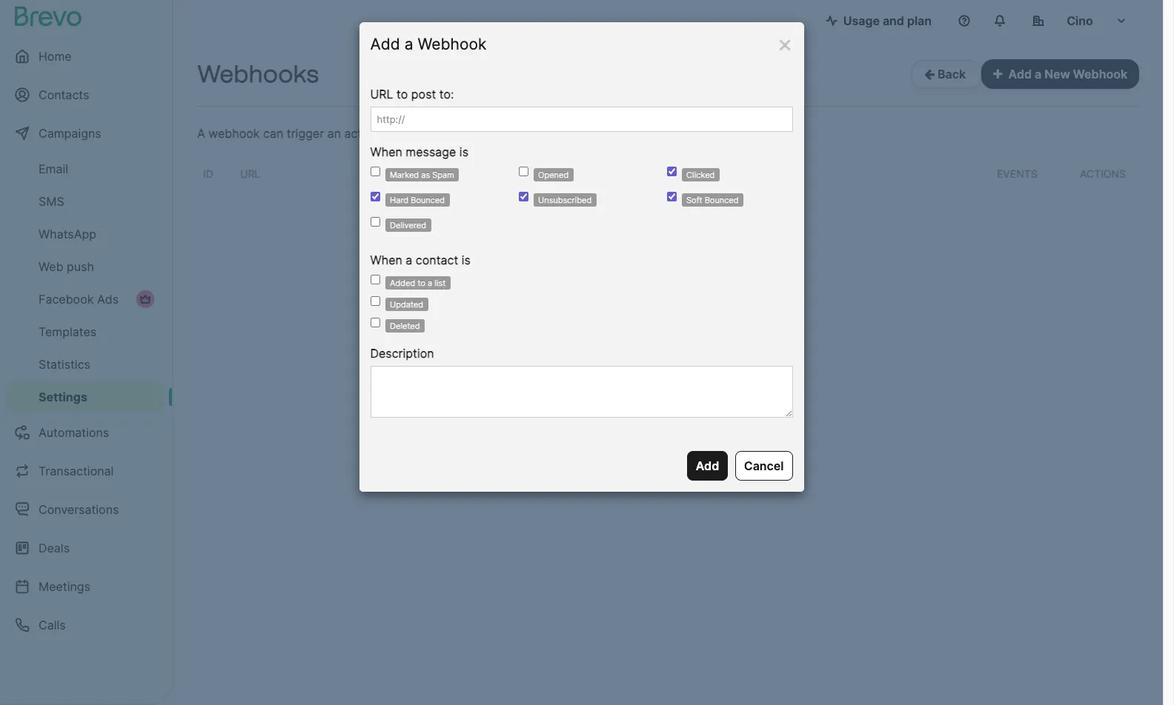 Task type: locate. For each thing, give the bounding box(es) containing it.
add left cancel
[[696, 459, 719, 473]]

0 horizontal spatial bounced
[[411, 195, 445, 205]]

2 horizontal spatial add
[[1009, 67, 1032, 82]]

statistics
[[39, 357, 90, 372]]

url)
[[419, 126, 446, 141]]

add for add a new webhook
[[1009, 67, 1032, 82]]

bounced down as
[[411, 195, 445, 205]]

None checkbox
[[667, 167, 676, 176], [667, 192, 676, 202], [370, 217, 380, 227], [667, 167, 676, 176], [667, 192, 676, 202], [370, 217, 380, 227]]

plan
[[907, 13, 932, 28]]

0 vertical spatial webhook
[[418, 35, 487, 53]]

push
[[67, 259, 94, 274]]

url for url
[[240, 168, 260, 180]]

add up url to post to:
[[370, 35, 400, 53]]

action
[[344, 126, 379, 141]]

0 horizontal spatial add
[[370, 35, 400, 53]]

2 vertical spatial add
[[696, 459, 719, 473]]

statistics link
[[6, 350, 163, 380]]

whatsapp
[[39, 227, 96, 242]]

url
[[370, 87, 393, 102], [240, 168, 260, 180]]

1 horizontal spatial url
[[370, 87, 393, 102]]

to for url
[[397, 87, 408, 102]]

1 vertical spatial webhook
[[1073, 67, 1127, 82]]

to
[[397, 87, 408, 102], [418, 278, 425, 288]]

usage and plan button
[[814, 6, 944, 36]]

a inside button
[[1035, 67, 1042, 82]]

a for contact
[[406, 253, 412, 268]]

1 horizontal spatial add
[[696, 459, 719, 473]]

ads
[[97, 292, 119, 307]]

spam
[[432, 170, 454, 180]]

event
[[496, 126, 527, 141]]

1 vertical spatial when
[[370, 253, 402, 268]]

1 horizontal spatial webhook
[[1073, 67, 1127, 82]]

2 when from the top
[[370, 253, 402, 268]]

transactional link
[[6, 454, 163, 489]]

add right "plus" image
[[1009, 67, 1032, 82]]

cino button
[[1021, 6, 1139, 36]]

add a new webhook
[[1009, 67, 1127, 82]]

bounced right soft
[[705, 195, 739, 205]]

webhook up to:
[[418, 35, 487, 53]]

when for when message is
[[370, 145, 402, 159]]

× button
[[777, 29, 793, 58]]

can
[[263, 126, 283, 141]]

is right "contact"
[[462, 253, 471, 268]]

settings link
[[6, 382, 163, 412]]

list
[[435, 278, 446, 288]]

trigger
[[467, 168, 511, 180]]

1 vertical spatial url
[[240, 168, 260, 180]]

campaigns link
[[6, 116, 163, 151]]

post
[[411, 87, 436, 102]]

a left list
[[428, 278, 432, 288]]

contact
[[416, 253, 458, 268]]

an left action at the top left
[[327, 126, 341, 141]]

cancel
[[744, 459, 784, 473]]

None checkbox
[[370, 167, 380, 176], [518, 167, 528, 176], [370, 192, 380, 202], [518, 192, 528, 202], [370, 275, 380, 285], [370, 296, 380, 306], [370, 318, 380, 328], [370, 167, 380, 176], [518, 167, 528, 176], [370, 192, 380, 202], [518, 192, 528, 202], [370, 275, 380, 285], [370, 296, 380, 306], [370, 318, 380, 328]]

url for url to post to:
[[370, 87, 393, 102]]

1 vertical spatial add
[[1009, 67, 1032, 82]]

trigger
[[287, 126, 324, 141]]

conversations
[[39, 503, 119, 517]]

None text field
[[370, 366, 793, 418]]

1 bounced from the left
[[411, 195, 445, 205]]

0 horizontal spatial to
[[397, 87, 408, 102]]

1 when from the top
[[370, 145, 402, 159]]

webhook
[[418, 35, 487, 53], [1073, 67, 1127, 82]]

soft
[[686, 195, 702, 205]]

add for add
[[696, 459, 719, 473]]

2 an from the left
[[479, 126, 493, 141]]

0 vertical spatial url
[[370, 87, 393, 102]]

a up added
[[406, 253, 412, 268]]

webhook right new
[[1073, 67, 1127, 82]]

an
[[327, 126, 341, 141], [479, 126, 493, 141]]

back
[[935, 67, 969, 82]]

to left post
[[397, 87, 408, 102]]

when up added
[[370, 253, 402, 268]]

0 horizontal spatial webhook
[[418, 35, 487, 53]]

url right id
[[240, 168, 260, 180]]

bounced for hard bounced
[[411, 195, 445, 205]]

actions
[[1080, 168, 1126, 180]]

0 vertical spatial when
[[370, 145, 402, 159]]

0 vertical spatial add
[[370, 35, 400, 53]]

webhook inside button
[[1073, 67, 1127, 82]]

on
[[514, 168, 530, 180]]

0 vertical spatial is
[[459, 145, 468, 159]]

deals
[[39, 541, 70, 556]]

2 bounced from the left
[[705, 195, 739, 205]]

1 horizontal spatial an
[[479, 126, 493, 141]]

0 horizontal spatial url
[[240, 168, 260, 180]]

usage
[[843, 13, 880, 28]]

added to a list
[[390, 278, 446, 288]]

a for new
[[1035, 67, 1042, 82]]

when a contact is
[[370, 253, 471, 268]]

facebook ads link
[[6, 285, 163, 314]]

automations
[[39, 425, 109, 440]]

(an
[[531, 126, 549, 141]]

email
[[552, 126, 581, 141]]

is
[[459, 145, 468, 159], [462, 253, 471, 268]]

1 vertical spatial to
[[418, 278, 425, 288]]

1 horizontal spatial to
[[418, 278, 425, 288]]

webhooks
[[197, 60, 319, 88]]

url up '(call'
[[370, 87, 393, 102]]

bounced
[[411, 195, 445, 205], [705, 195, 739, 205]]

plus image
[[993, 68, 1003, 80]]

when
[[370, 145, 402, 159], [370, 253, 402, 268]]

add
[[370, 35, 400, 53], [1009, 67, 1032, 82], [696, 459, 719, 473]]

trigger on
[[467, 168, 530, 180]]

contacts
[[39, 87, 89, 102]]

0 vertical spatial to
[[397, 87, 408, 102]]

automations link
[[6, 415, 163, 451]]

to left list
[[418, 278, 425, 288]]

add for add a webhook
[[370, 35, 400, 53]]

1 horizontal spatial bounced
[[705, 195, 739, 205]]

a webhook can trigger an action (call a url) after an event (an email delivered, opened, clicked, etc.).
[[197, 126, 767, 141]]

0 horizontal spatial an
[[327, 126, 341, 141]]

a left new
[[1035, 67, 1042, 82]]

1 vertical spatial is
[[462, 253, 471, 268]]

calls link
[[6, 608, 163, 643]]

an right after
[[479, 126, 493, 141]]

hard bounced
[[390, 195, 445, 205]]

left___rvooi image
[[139, 294, 151, 305]]

a
[[197, 126, 205, 141]]

a up url to post to:
[[404, 35, 413, 53]]

delivered
[[390, 220, 426, 231]]

etc.).
[[738, 126, 767, 141]]

is down after
[[459, 145, 468, 159]]

when down '(call'
[[370, 145, 402, 159]]



Task type: describe. For each thing, give the bounding box(es) containing it.
url to post to:
[[370, 87, 454, 102]]

clicked,
[[692, 126, 735, 141]]

sms link
[[6, 187, 163, 216]]

clicked
[[686, 170, 715, 180]]

back link
[[912, 60, 981, 88]]

new
[[1045, 67, 1070, 82]]

cino
[[1067, 13, 1093, 28]]

when message is
[[370, 145, 468, 159]]

after
[[449, 126, 476, 141]]

http:// text field
[[370, 107, 793, 132]]

whatsapp link
[[6, 219, 163, 249]]

(call
[[382, 126, 405, 141]]

marked as spam
[[390, 170, 454, 180]]

message
[[406, 145, 456, 159]]

delivered,
[[585, 126, 640, 141]]

web
[[39, 259, 63, 274]]

campaigns
[[39, 126, 101, 141]]

deleted
[[390, 321, 420, 331]]

facebook
[[39, 292, 94, 307]]

add a new webhook button
[[981, 59, 1139, 89]]

a right '(call'
[[409, 126, 415, 141]]

templates
[[39, 325, 97, 339]]

email link
[[6, 154, 163, 184]]

email
[[39, 162, 68, 176]]

to:
[[439, 87, 454, 102]]

id
[[203, 168, 213, 180]]

arrow left image
[[925, 68, 935, 80]]

facebook ads
[[39, 292, 119, 307]]

add button
[[687, 451, 728, 481]]

add a webhook
[[370, 35, 487, 53]]

calls
[[39, 618, 66, 633]]

deals link
[[6, 531, 163, 566]]

as
[[421, 170, 430, 180]]

meetings
[[39, 580, 90, 594]]

home link
[[6, 39, 163, 74]]

updated
[[390, 299, 423, 310]]

usage and plan
[[843, 13, 932, 28]]

web push link
[[6, 252, 163, 282]]

webhook
[[209, 126, 260, 141]]

events
[[997, 168, 1037, 180]]

transactional
[[39, 464, 114, 479]]

home
[[39, 49, 72, 64]]

soft bounced
[[686, 195, 739, 205]]

opened
[[538, 170, 569, 180]]

bounced for soft bounced
[[705, 195, 739, 205]]

web push
[[39, 259, 94, 274]]

1 an from the left
[[327, 126, 341, 141]]

templates link
[[6, 317, 163, 347]]

opened,
[[643, 126, 689, 141]]

marked
[[390, 170, 419, 180]]

sms
[[39, 194, 64, 209]]

added
[[390, 278, 415, 288]]

description
[[370, 346, 434, 361]]

unsubscribed
[[538, 195, 592, 205]]

cancel button
[[735, 451, 793, 481]]

a for webhook
[[404, 35, 413, 53]]

settings
[[39, 390, 87, 405]]

to for added
[[418, 278, 425, 288]]

hard
[[390, 195, 409, 205]]

meetings link
[[6, 569, 163, 605]]

×
[[777, 29, 793, 58]]

when for when a contact is
[[370, 253, 402, 268]]

conversations link
[[6, 492, 163, 528]]

and
[[883, 13, 904, 28]]



